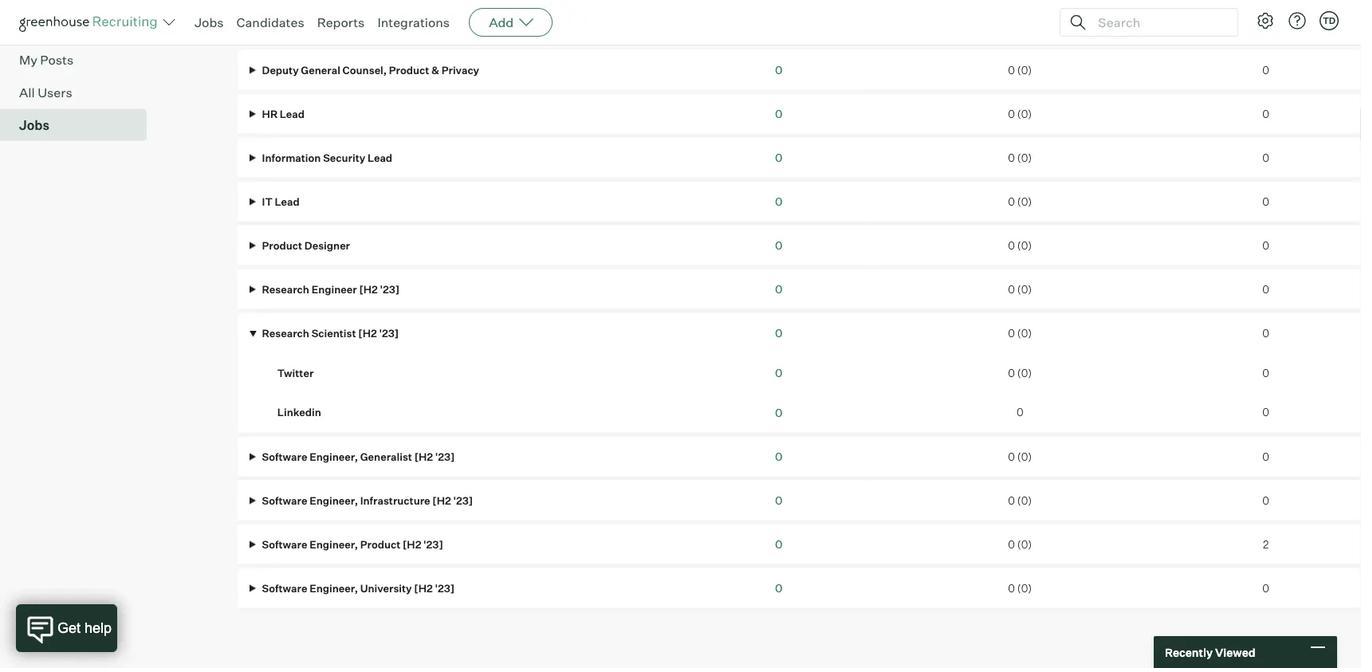 Task type: describe. For each thing, give the bounding box(es) containing it.
previous posts
[[1232, 23, 1302, 36]]

'23] for university
[[435, 582, 455, 595]]

0 (0) for information security lead
[[1009, 151, 1032, 164]]

(0) for research engineer [h2 '23]
[[1018, 283, 1032, 296]]

information
[[262, 151, 321, 164]]

social media
[[19, 21, 88, 35]]

0 link for deputy general counsel, product & privacy
[[775, 63, 783, 77]]

0 horizontal spatial 0 0 0
[[775, 326, 783, 420]]

1 vertical spatial product
[[262, 239, 302, 252]]

designer
[[305, 239, 350, 252]]

software engineer, infrastructure [h2 '23]
[[260, 494, 473, 507]]

1 vertical spatial lead
[[368, 151, 393, 164]]

(0) for it lead
[[1018, 195, 1032, 208]]

(0) for deputy general counsel, product & privacy
[[1018, 63, 1032, 76]]

software engineer, generalist [h2 '23]
[[260, 450, 455, 463]]

0 link for software engineer, generalist [h2 '23]
[[775, 450, 783, 464]]

job
[[246, 23, 264, 36]]

software for software engineer, infrastructure [h2 '23]
[[262, 494, 308, 507]]

0 link for product designer
[[775, 238, 783, 252]]

0 vertical spatial jobs
[[195, 14, 224, 30]]

[h2 right engineer
[[359, 283, 378, 296]]

my
[[19, 52, 37, 68]]

it
[[262, 195, 273, 208]]

twitter
[[278, 367, 314, 379]]

privacy
[[442, 63, 480, 76]]

td button
[[1317, 8, 1343, 34]]

engineer, for infrastructure
[[310, 494, 358, 507]]

all users link
[[19, 83, 140, 102]]

1 horizontal spatial jobs link
[[195, 14, 224, 30]]

0 link for software engineer, product [h2 '23]
[[775, 537, 783, 551]]

0 link for research engineer [h2 '23]
[[775, 282, 783, 296]]

reports
[[317, 14, 365, 30]]

0 (0) for research engineer [h2 '23]
[[1009, 283, 1032, 296]]

candidates link
[[237, 14, 304, 30]]

posts for my posts
[[40, 52, 74, 68]]

8 0 (0) from the top
[[1009, 367, 1032, 379]]

recently
[[1166, 646, 1213, 660]]

(0) for hr lead
[[1018, 107, 1032, 120]]

8 (0) from the top
[[1018, 367, 1032, 379]]

engineer
[[312, 283, 357, 296]]

2 vertical spatial product
[[360, 538, 401, 551]]

configure image
[[1257, 11, 1276, 30]]

0 (0) for hr lead
[[1009, 107, 1032, 120]]

'23] right scientist
[[379, 327, 399, 340]]

[h2 for university
[[414, 582, 433, 595]]

(0) for product designer
[[1018, 239, 1032, 252]]

my posts link
[[19, 50, 140, 69]]

'23] for generalist
[[435, 450, 455, 463]]

linkedin
[[278, 406, 321, 419]]

lead for it lead
[[275, 195, 300, 208]]

&
[[432, 63, 440, 76]]

0 (0) for software engineer, university [h2 '23]
[[1009, 582, 1032, 595]]

'23] for product
[[424, 538, 443, 551]]

reports link
[[317, 14, 365, 30]]

recently viewed
[[1166, 646, 1256, 660]]

1 vertical spatial jobs
[[19, 117, 49, 133]]

[h2 for generalist
[[415, 450, 433, 463]]

software for software engineer, generalist [h2 '23]
[[262, 450, 308, 463]]

7 0 link from the top
[[775, 326, 783, 340]]

2
[[1264, 538, 1269, 551]]

social
[[19, 21, 52, 35]]

0 link for software engineer, university [h2 '23]
[[775, 581, 783, 595]]

engineer, for generalist
[[310, 450, 358, 463]]

(0) for software engineer, generalist [h2 '23]
[[1018, 450, 1032, 463]]

1 vertical spatial jobs link
[[19, 115, 140, 135]]

(0) for software engineer, university [h2 '23]
[[1018, 582, 1032, 595]]

lead for hr lead
[[280, 107, 305, 120]]

media
[[55, 21, 88, 35]]

0 link for hr lead
[[775, 107, 783, 121]]

[h2 right scientist
[[358, 327, 377, 340]]

0 (0) for product designer
[[1009, 239, 1032, 252]]



Task type: vqa. For each thing, say whether or not it's contained in the screenshot.
Research
yes



Task type: locate. For each thing, give the bounding box(es) containing it.
6 0 link from the top
[[775, 282, 783, 296]]

1 0 link from the top
[[775, 63, 783, 77]]

1 software from the top
[[262, 450, 308, 463]]

3 0 link from the top
[[775, 151, 783, 165]]

university
[[360, 582, 412, 595]]

all users
[[19, 84, 72, 100]]

'23] right engineer
[[380, 283, 400, 296]]

engineer,
[[310, 450, 358, 463], [310, 494, 358, 507], [310, 538, 358, 551], [310, 582, 358, 595]]

[h2 right generalist at the left of page
[[415, 450, 433, 463]]

'23] right generalist at the left of page
[[435, 450, 455, 463]]

greenhouse recruiting image
[[19, 13, 163, 32]]

0 horizontal spatial posts
[[40, 52, 74, 68]]

8 0 link from the top
[[775, 366, 783, 380]]

2 0 (0) from the top
[[1009, 107, 1032, 120]]

1 engineer, from the top
[[310, 450, 358, 463]]

2 engineer, from the top
[[310, 494, 358, 507]]

11 0 (0) from the top
[[1009, 538, 1032, 551]]

0 vertical spatial research
[[262, 283, 309, 296]]

[h2 for product
[[403, 538, 422, 551]]

(0) for software engineer, infrastructure [h2 '23]
[[1018, 494, 1032, 507]]

11 (0) from the top
[[1018, 538, 1032, 551]]

3 (0) from the top
[[1018, 151, 1032, 164]]

'23] down the infrastructure
[[424, 538, 443, 551]]

research up twitter
[[262, 327, 309, 340]]

(0) for information security lead
[[1018, 151, 1032, 164]]

posts right previous
[[1275, 23, 1302, 36]]

research scientist [h2 '23]
[[260, 327, 399, 340]]

0 (0) for software engineer, product [h2 '23]
[[1009, 538, 1032, 551]]

5 0 (0) from the top
[[1009, 239, 1032, 252]]

product left &
[[389, 63, 430, 76]]

0 horizontal spatial jobs
[[19, 117, 49, 133]]

product
[[389, 63, 430, 76], [262, 239, 302, 252], [360, 538, 401, 551]]

2 software from the top
[[262, 494, 308, 507]]

11 0 link from the top
[[775, 494, 783, 508]]

6 0 (0) from the top
[[1009, 283, 1032, 296]]

7 (0) from the top
[[1018, 327, 1032, 340]]

1 research from the top
[[262, 283, 309, 296]]

5 (0) from the top
[[1018, 239, 1032, 252]]

information security lead
[[260, 151, 393, 164]]

Search text field
[[1095, 11, 1224, 34]]

add
[[489, 14, 514, 30]]

product up university
[[360, 538, 401, 551]]

counsel,
[[343, 63, 387, 76]]

posts right my
[[40, 52, 74, 68]]

jobs
[[195, 14, 224, 30], [19, 117, 49, 133]]

'23] right university
[[435, 582, 455, 595]]

[h2 right university
[[414, 582, 433, 595]]

1 horizontal spatial 0 0 0
[[1263, 327, 1270, 419]]

infrastructure
[[360, 494, 430, 507]]

integrations
[[378, 14, 450, 30]]

deputy
[[262, 63, 299, 76]]

users
[[38, 84, 72, 100]]

jobs link left job
[[195, 14, 224, 30]]

posts
[[1275, 23, 1302, 36], [40, 52, 74, 68]]

jobs down all
[[19, 117, 49, 133]]

3 0 (0) from the top
[[1009, 151, 1032, 164]]

jobs link
[[195, 14, 224, 30], [19, 115, 140, 135]]

1 (0) from the top
[[1018, 63, 1032, 76]]

4 0 link from the top
[[775, 194, 783, 208]]

posts for previous posts
[[1275, 23, 1302, 36]]

0 link
[[775, 63, 783, 77], [775, 107, 783, 121], [775, 151, 783, 165], [775, 194, 783, 208], [775, 238, 783, 252], [775, 282, 783, 296], [775, 326, 783, 340], [775, 366, 783, 380], [775, 406, 783, 420], [775, 450, 783, 464], [775, 494, 783, 508], [775, 537, 783, 551], [775, 581, 783, 595]]

9 0 link from the top
[[775, 406, 783, 420]]

add button
[[469, 8, 553, 37]]

engineer, for product
[[310, 538, 358, 551]]

1 0 (0) from the top
[[1009, 63, 1032, 76]]

integrations link
[[378, 14, 450, 30]]

general
[[301, 63, 341, 76]]

it lead
[[260, 195, 300, 208]]

0
[[775, 63, 783, 77], [1009, 63, 1016, 76], [1263, 63, 1270, 76], [775, 107, 783, 121], [1009, 107, 1016, 120], [1263, 107, 1270, 120], [775, 151, 783, 165], [1009, 151, 1016, 164], [1263, 151, 1270, 164], [775, 194, 783, 208], [1009, 195, 1016, 208], [1263, 195, 1270, 208], [775, 238, 783, 252], [1009, 239, 1016, 252], [1263, 239, 1270, 252], [775, 282, 783, 296], [1009, 283, 1016, 296], [1263, 283, 1270, 296], [775, 326, 783, 340], [1009, 327, 1016, 340], [1263, 327, 1270, 340], [775, 366, 783, 380], [1009, 367, 1016, 379], [1263, 367, 1270, 379], [775, 406, 783, 420], [1017, 406, 1024, 419], [1263, 406, 1270, 419], [775, 450, 783, 464], [1009, 450, 1016, 463], [1263, 450, 1270, 463], [775, 494, 783, 508], [1009, 494, 1016, 507], [1263, 494, 1270, 507], [775, 537, 783, 551], [1009, 538, 1016, 551], [775, 581, 783, 595], [1009, 582, 1016, 595], [1263, 582, 1270, 595]]

2 vertical spatial lead
[[275, 195, 300, 208]]

research down product designer
[[262, 283, 309, 296]]

[h2
[[359, 283, 378, 296], [358, 327, 377, 340], [415, 450, 433, 463], [433, 494, 451, 507], [403, 538, 422, 551], [414, 582, 433, 595]]

candidates
[[237, 14, 304, 30]]

12 (0) from the top
[[1018, 582, 1032, 595]]

td
[[1323, 15, 1336, 26]]

13 0 link from the top
[[775, 581, 783, 595]]

4 software from the top
[[262, 582, 308, 595]]

10 (0) from the top
[[1018, 494, 1032, 507]]

0 (0) for it lead
[[1009, 195, 1032, 208]]

viewed
[[1216, 646, 1256, 660]]

research
[[262, 283, 309, 296], [262, 327, 309, 340]]

6 (0) from the top
[[1018, 283, 1032, 296]]

2 (0) from the top
[[1018, 107, 1032, 120]]

previous
[[1232, 23, 1273, 36]]

1 vertical spatial research
[[262, 327, 309, 340]]

[h2 right the infrastructure
[[433, 494, 451, 507]]

9 (0) from the top
[[1018, 450, 1032, 463]]

2 0 link from the top
[[775, 107, 783, 121]]

[h2 down the infrastructure
[[403, 538, 422, 551]]

engineer, up software engineer, product [h2 '23]
[[310, 494, 358, 507]]

software engineer, product [h2 '23]
[[260, 538, 443, 551]]

(reach)
[[1048, 25, 1080, 36]]

software
[[262, 450, 308, 463], [262, 494, 308, 507], [262, 538, 308, 551], [262, 582, 308, 595]]

1 vertical spatial posts
[[40, 52, 74, 68]]

'23] right the infrastructure
[[454, 494, 473, 507]]

security
[[323, 151, 366, 164]]

research for research scientist [h2 '23]
[[262, 327, 309, 340]]

10 0 link from the top
[[775, 450, 783, 464]]

12 0 (0) from the top
[[1009, 582, 1032, 595]]

0 vertical spatial posts
[[1275, 23, 1302, 36]]

'23] for infrastructure
[[454, 494, 473, 507]]

generalist
[[360, 450, 412, 463]]

engineer, up software engineer, university [h2 '23]
[[310, 538, 358, 551]]

research engineer [h2 '23]
[[260, 283, 400, 296]]

jobs left job
[[195, 14, 224, 30]]

engineer, down software engineer, product [h2 '23]
[[310, 582, 358, 595]]

(0)
[[1018, 63, 1032, 76], [1018, 107, 1032, 120], [1018, 151, 1032, 164], [1018, 195, 1032, 208], [1018, 239, 1032, 252], [1018, 283, 1032, 296], [1018, 327, 1032, 340], [1018, 367, 1032, 379], [1018, 450, 1032, 463], [1018, 494, 1032, 507], [1018, 538, 1032, 551], [1018, 582, 1032, 595]]

lead
[[280, 107, 305, 120], [368, 151, 393, 164], [275, 195, 300, 208]]

software engineer, university [h2 '23]
[[260, 582, 455, 595]]

engineer, for university
[[310, 582, 358, 595]]

1 horizontal spatial posts
[[1275, 23, 1302, 36]]

all
[[19, 84, 35, 100]]

0 (0)
[[1009, 63, 1032, 76], [1009, 107, 1032, 120], [1009, 151, 1032, 164], [1009, 195, 1032, 208], [1009, 239, 1032, 252], [1009, 283, 1032, 296], [1009, 327, 1032, 340], [1009, 367, 1032, 379], [1009, 450, 1032, 463], [1009, 494, 1032, 507], [1009, 538, 1032, 551], [1009, 582, 1032, 595]]

0 link for it lead
[[775, 194, 783, 208]]

0 0 0
[[775, 326, 783, 420], [1263, 327, 1270, 419]]

2 research from the top
[[262, 327, 309, 340]]

10 0 (0) from the top
[[1009, 494, 1032, 507]]

5 0 link from the top
[[775, 238, 783, 252]]

0 (0) for deputy general counsel, product & privacy
[[1009, 63, 1032, 76]]

9 0 (0) from the top
[[1009, 450, 1032, 463]]

product down 'it lead'
[[262, 239, 302, 252]]

12 0 link from the top
[[775, 537, 783, 551]]

software for software engineer, product [h2 '23]
[[262, 538, 308, 551]]

research for research engineer [h2 '23]
[[262, 283, 309, 296]]

product designer
[[260, 239, 350, 252]]

lead right security
[[368, 151, 393, 164]]

my posts
[[19, 52, 74, 68]]

4 (0) from the top
[[1018, 195, 1032, 208]]

3 software from the top
[[262, 538, 308, 551]]

0 link for software engineer, infrastructure [h2 '23]
[[775, 494, 783, 508]]

0 vertical spatial product
[[389, 63, 430, 76]]

7 0 (0) from the top
[[1009, 327, 1032, 340]]

0 vertical spatial lead
[[280, 107, 305, 120]]

0 horizontal spatial jobs link
[[19, 115, 140, 135]]

jobs link down 'all users' link
[[19, 115, 140, 135]]

0 vertical spatial jobs link
[[195, 14, 224, 30]]

engineer, left generalist at the left of page
[[310, 450, 358, 463]]

lead right it at the left of page
[[275, 195, 300, 208]]

hr
[[262, 107, 278, 120]]

0 (0) for software engineer, generalist [h2 '23]
[[1009, 450, 1032, 463]]

1 horizontal spatial jobs
[[195, 14, 224, 30]]

(0) for software engineer, product [h2 '23]
[[1018, 538, 1032, 551]]

[h2 for infrastructure
[[433, 494, 451, 507]]

td button
[[1320, 11, 1340, 30]]

'23]
[[380, 283, 400, 296], [379, 327, 399, 340], [435, 450, 455, 463], [454, 494, 473, 507], [424, 538, 443, 551], [435, 582, 455, 595]]

hr lead
[[260, 107, 305, 120]]

software for software engineer, university [h2 '23]
[[262, 582, 308, 595]]

deputy general counsel, product & privacy
[[260, 63, 480, 76]]

0 (0) for software engineer, infrastructure [h2 '23]
[[1009, 494, 1032, 507]]

0 link for information security lead
[[775, 151, 783, 165]]

4 0 (0) from the top
[[1009, 195, 1032, 208]]

3 engineer, from the top
[[310, 538, 358, 551]]

4 engineer, from the top
[[310, 582, 358, 595]]

scientist
[[312, 327, 356, 340]]

lead right hr
[[280, 107, 305, 120]]



